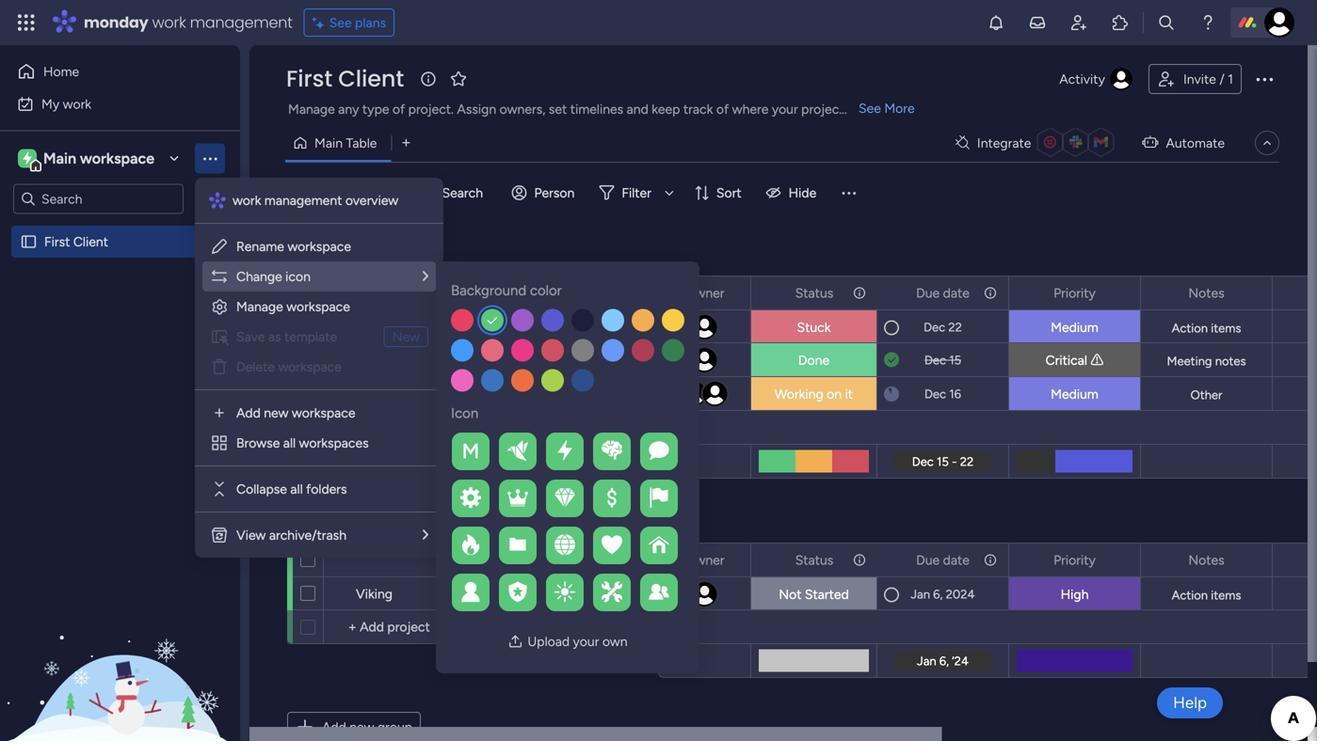 Task type: locate. For each thing, give the bounding box(es) containing it.
my work
[[41, 96, 91, 112]]

/
[[1220, 71, 1225, 87]]

it
[[845, 387, 853, 403]]

Priority field
[[1049, 283, 1101, 304], [1049, 550, 1101, 571]]

0 horizontal spatial of
[[393, 101, 405, 117]]

sort button
[[686, 178, 753, 208]]

1 vertical spatial medium
[[1051, 387, 1099, 403]]

due up dec 22 at the right top
[[916, 285, 940, 301]]

2 dec from the top
[[925, 353, 946, 368]]

Status field
[[791, 283, 838, 304], [791, 550, 838, 571]]

1 of from the left
[[393, 101, 405, 117]]

0 vertical spatial due
[[916, 285, 940, 301]]

1 dec from the top
[[924, 320, 945, 335]]

first down the see plans button
[[286, 63, 333, 95]]

1 due from the top
[[916, 285, 940, 301]]

delete workspace image
[[210, 358, 229, 377]]

arrow down image
[[658, 182, 681, 204]]

rename workspace image
[[210, 237, 229, 256]]

0 vertical spatial notes field
[[1184, 283, 1229, 304]]

your left own at bottom
[[573, 634, 599, 650]]

due date up dec 22 at the right top
[[916, 285, 970, 301]]

all
[[283, 435, 296, 451], [290, 482, 303, 498]]

1 vertical spatial action
[[1172, 588, 1208, 604]]

1 vertical spatial first client
[[44, 234, 108, 250]]

2 priority field from the top
[[1049, 550, 1101, 571]]

due date up jan 6, 2024
[[916, 553, 970, 569]]

main right workspace icon
[[43, 150, 76, 168]]

project inside new project button
[[324, 185, 366, 201]]

delete
[[236, 359, 275, 375]]

1 vertical spatial owner
[[685, 553, 725, 569]]

see inside button
[[329, 15, 352, 31]]

0 vertical spatial client
[[338, 63, 404, 95]]

option
[[0, 225, 240, 229]]

0 horizontal spatial main
[[43, 150, 76, 168]]

0 horizontal spatial first client
[[44, 234, 108, 250]]

add
[[236, 405, 261, 421]]

main for main table
[[314, 135, 343, 151]]

new
[[293, 185, 320, 201], [392, 329, 420, 345]]

1 horizontal spatial main
[[314, 135, 343, 151]]

new inside button
[[293, 185, 320, 201]]

1 vertical spatial date
[[943, 553, 970, 569]]

22
[[949, 320, 962, 335]]

workspace inside menu item
[[278, 359, 342, 375]]

sort
[[716, 185, 742, 201]]

2 vertical spatial project
[[470, 552, 512, 568]]

1 vertical spatial all
[[290, 482, 303, 498]]

quarter right next on the bottom left of the page
[[366, 512, 431, 536]]

collapse board header image
[[1260, 136, 1275, 151]]

stands.
[[847, 101, 889, 117]]

1 horizontal spatial work
[[152, 12, 186, 33]]

16
[[949, 387, 961, 402]]

workspace for delete workspace
[[278, 359, 342, 375]]

1 vertical spatial notes field
[[1184, 550, 1229, 571]]

1 vertical spatial due date field
[[912, 550, 974, 571]]

medium down critical ⚠️️
[[1051, 387, 1099, 403]]

1 vertical spatial client
[[73, 234, 108, 250]]

1 date from the top
[[943, 285, 970, 301]]

0 vertical spatial due date
[[916, 285, 970, 301]]

see left more
[[859, 100, 881, 116]]

owner for second owner field from the bottom of the page
[[685, 285, 725, 301]]

0 vertical spatial first client
[[286, 63, 404, 95]]

due date field up jan 6, 2024
[[912, 550, 974, 571]]

manage for manage any type of project. assign owners, set timelines and keep track of where your project stands.
[[288, 101, 335, 117]]

workspace selection element
[[18, 147, 157, 172]]

first
[[286, 63, 333, 95], [44, 234, 70, 250]]

1 vertical spatial list arrow image
[[423, 529, 428, 542]]

manage down "change"
[[236, 299, 283, 315]]

quarter inside next quarter "field"
[[366, 512, 431, 536]]

see plans button
[[304, 8, 395, 37]]

main
[[314, 135, 343, 151], [43, 150, 76, 168]]

workspace up search in workspace field
[[80, 150, 154, 168]]

First Client field
[[282, 63, 409, 95]]

0 vertical spatial priority field
[[1049, 283, 1101, 304]]

menu item
[[210, 326, 428, 348]]

2 1 button from the top
[[597, 344, 658, 378]]

new up 'kepler'
[[392, 329, 420, 345]]

work up 'rename' in the top left of the page
[[233, 193, 261, 209]]

workspace up workspaces
[[292, 405, 355, 421]]

items
[[1211, 321, 1241, 336], [1211, 588, 1241, 604]]

client up type
[[338, 63, 404, 95]]

menu
[[195, 178, 443, 558]]

own
[[602, 634, 628, 650]]

list arrow image
[[423, 270, 428, 283], [423, 529, 428, 542]]

view
[[236, 528, 266, 544]]

2 status from the top
[[795, 553, 834, 569]]

2 horizontal spatial work
[[233, 193, 261, 209]]

v2 done deadline image
[[884, 352, 899, 370]]

1 horizontal spatial new
[[392, 329, 420, 345]]

browse all workspaces
[[236, 435, 369, 451]]

1 1 button from the top
[[597, 310, 658, 344]]

jan
[[911, 588, 930, 603]]

of right type
[[393, 101, 405, 117]]

project left angle down icon
[[324, 185, 366, 201]]

0 horizontal spatial new
[[293, 185, 320, 201]]

priority up high
[[1054, 553, 1096, 569]]

0 vertical spatial work
[[152, 12, 186, 33]]

1 vertical spatial action items
[[1172, 588, 1241, 604]]

0 horizontal spatial manage
[[236, 299, 283, 315]]

quarter right this
[[363, 245, 427, 269]]

status up not started
[[795, 553, 834, 569]]

main table button
[[285, 128, 391, 158]]

main inside main table button
[[314, 135, 343, 151]]

work inside button
[[63, 96, 91, 112]]

status field up stuck
[[791, 283, 838, 304]]

2 medium from the top
[[1051, 387, 1099, 403]]

2 due from the top
[[916, 553, 940, 569]]

workspace up icon
[[288, 239, 351, 255]]

0 vertical spatial owner
[[685, 285, 725, 301]]

1 horizontal spatial of
[[716, 101, 729, 117]]

of right track
[[716, 101, 729, 117]]

0 horizontal spatial work
[[63, 96, 91, 112]]

home
[[43, 64, 79, 80]]

workspace for rename workspace
[[288, 239, 351, 255]]

work right my
[[63, 96, 91, 112]]

project left the color
[[470, 285, 512, 301]]

invite members image
[[1070, 13, 1088, 32]]

3 dec from the top
[[925, 387, 946, 402]]

0 vertical spatial status
[[795, 285, 834, 301]]

1 vertical spatial project
[[470, 285, 512, 301]]

1 medium from the top
[[1051, 320, 1099, 336]]

medium for voyager
[[1051, 320, 1099, 336]]

save
[[236, 329, 265, 345]]

This quarter field
[[319, 245, 432, 269]]

1 vertical spatial due
[[916, 553, 940, 569]]

status for second the status field from the top
[[795, 553, 834, 569]]

Search field
[[437, 180, 494, 206]]

project for next quarter
[[470, 552, 512, 568]]

kepler
[[356, 353, 393, 369]]

first client right public board icon
[[44, 234, 108, 250]]

1 list arrow image from the top
[[423, 270, 428, 283]]

0 vertical spatial action items
[[1172, 321, 1241, 336]]

other
[[1191, 388, 1223, 403]]

date up 2024
[[943, 553, 970, 569]]

help
[[1173, 694, 1207, 713]]

list arrow image down this quarter field
[[423, 270, 428, 283]]

1 vertical spatial priority
[[1054, 553, 1096, 569]]

options image
[[851, 277, 864, 309], [724, 545, 737, 577], [851, 545, 864, 577]]

see plans
[[329, 15, 386, 31]]

list arrow image for change icon
[[423, 270, 428, 283]]

1 vertical spatial notes
[[1189, 553, 1225, 569]]

1 vertical spatial items
[[1211, 588, 1241, 604]]

status
[[795, 285, 834, 301], [795, 553, 834, 569]]

status up stuck
[[795, 285, 834, 301]]

1 horizontal spatial your
[[772, 101, 798, 117]]

manage
[[288, 101, 335, 117], [236, 299, 283, 315]]

due up jan
[[916, 553, 940, 569]]

dec left 16
[[925, 387, 946, 402]]

high
[[1061, 587, 1089, 603]]

0 vertical spatial list arrow image
[[423, 270, 428, 283]]

0 vertical spatial manage
[[288, 101, 335, 117]]

1 vertical spatial due date
[[916, 553, 970, 569]]

1 vertical spatial manage
[[236, 299, 283, 315]]

1 vertical spatial first
[[44, 234, 70, 250]]

dec for dec 15
[[925, 353, 946, 368]]

priority
[[1054, 285, 1096, 301], [1054, 553, 1096, 569]]

stuck
[[797, 320, 831, 336]]

options image
[[1253, 68, 1276, 90], [724, 277, 737, 309], [982, 277, 995, 309], [982, 545, 995, 577]]

1 owner from the top
[[685, 285, 725, 301]]

first right public board icon
[[44, 234, 70, 250]]

due date field up dec 22 at the right top
[[912, 283, 974, 304]]

0 vertical spatial your
[[772, 101, 798, 117]]

on
[[827, 387, 842, 403]]

1 for done
[[633, 359, 637, 371]]

dec left 22
[[924, 320, 945, 335]]

0 vertical spatial 1
[[1228, 71, 1233, 87]]

0 vertical spatial see
[[329, 15, 352, 31]]

of
[[393, 101, 405, 117], [716, 101, 729, 117]]

6,
[[933, 588, 943, 603]]

1 vertical spatial status field
[[791, 550, 838, 571]]

monday work management
[[84, 12, 293, 33]]

0 vertical spatial quarter
[[363, 245, 427, 269]]

0 vertical spatial project
[[324, 185, 366, 201]]

dec left 15
[[925, 353, 946, 368]]

1 notes from the top
[[1189, 285, 1225, 301]]

status field up not started
[[791, 550, 838, 571]]

0 vertical spatial action
[[1172, 321, 1208, 336]]

dec
[[924, 320, 945, 335], [925, 353, 946, 368], [925, 387, 946, 402]]

timelines
[[570, 101, 623, 117]]

0 vertical spatial medium
[[1051, 320, 1099, 336]]

date up 22
[[943, 285, 970, 301]]

workspace down template
[[278, 359, 342, 375]]

all down add new workspace
[[283, 435, 296, 451]]

2 owner from the top
[[685, 553, 725, 569]]

0 vertical spatial date
[[943, 285, 970, 301]]

background color
[[451, 282, 562, 299]]

0 vertical spatial new
[[293, 185, 320, 201]]

manage workspace image
[[210, 298, 229, 316]]

dec 16
[[925, 387, 961, 402]]

0 vertical spatial first
[[286, 63, 333, 95]]

manage left 'any'
[[288, 101, 335, 117]]

0 vertical spatial notes
[[1189, 285, 1225, 301]]

workspace image
[[18, 148, 37, 169]]

first client up 'any'
[[286, 63, 404, 95]]

quarter
[[363, 245, 427, 269], [366, 512, 431, 536]]

quarter inside this quarter field
[[363, 245, 427, 269]]

2 due date field from the top
[[912, 550, 974, 571]]

column information image
[[983, 286, 998, 301], [852, 553, 867, 568], [983, 553, 998, 568]]

Owner field
[[680, 283, 729, 304], [680, 550, 729, 571]]

main inside workspace selection 'element'
[[43, 150, 76, 168]]

owners,
[[500, 101, 546, 117]]

help image
[[1199, 13, 1217, 32]]

menu image
[[839, 184, 858, 202]]

Due date field
[[912, 283, 974, 304], [912, 550, 974, 571]]

project up photo icon
[[470, 552, 512, 568]]

client down search in workspace field
[[73, 234, 108, 250]]

0 vertical spatial all
[[283, 435, 296, 451]]

1 action from the top
[[1172, 321, 1208, 336]]

project for this quarter
[[470, 285, 512, 301]]

1 action items from the top
[[1172, 321, 1241, 336]]

due date for 1st due date 'field' from the top of the page
[[916, 285, 970, 301]]

1 vertical spatial your
[[573, 634, 599, 650]]

background
[[451, 282, 526, 299]]

1 horizontal spatial see
[[859, 100, 881, 116]]

as
[[268, 329, 281, 345]]

quarter for this quarter
[[363, 245, 427, 269]]

next quarter
[[324, 512, 431, 536]]

0 horizontal spatial see
[[329, 15, 352, 31]]

0 vertical spatial management
[[190, 12, 293, 33]]

workspaces
[[299, 435, 369, 451]]

1 vertical spatial status
[[795, 553, 834, 569]]

2 status field from the top
[[791, 550, 838, 571]]

0 vertical spatial priority
[[1054, 285, 1096, 301]]

list arrow image right next on the bottom left of the page
[[423, 529, 428, 542]]

view archive/trash image
[[210, 526, 229, 545]]

manage workspace
[[236, 299, 350, 315]]

priority field up high
[[1049, 550, 1101, 571]]

folders
[[306, 482, 347, 498]]

public board image
[[20, 233, 38, 251]]

1 vertical spatial see
[[859, 100, 881, 116]]

1 horizontal spatial first client
[[286, 63, 404, 95]]

1 vertical spatial quarter
[[366, 512, 431, 536]]

column information image
[[852, 286, 867, 301]]

priority field up critical ⚠️️
[[1049, 283, 1101, 304]]

1 status field from the top
[[791, 283, 838, 304]]

1 vertical spatial priority field
[[1049, 550, 1101, 571]]

add new workspace image
[[210, 404, 229, 423]]

client inside list box
[[73, 234, 108, 250]]

meeting notes
[[1167, 354, 1246, 369]]

list arrow image for view archive/trash
[[423, 529, 428, 542]]

2 due date from the top
[[916, 553, 970, 569]]

status for 2nd the status field from the bottom of the page
[[795, 285, 834, 301]]

0 vertical spatial due date field
[[912, 283, 974, 304]]

1 vertical spatial owner field
[[680, 550, 729, 571]]

0 horizontal spatial your
[[573, 634, 599, 650]]

0 vertical spatial dec
[[924, 320, 945, 335]]

1 vertical spatial new
[[392, 329, 420, 345]]

action
[[1172, 321, 1208, 336], [1172, 588, 1208, 604]]

work for monday
[[152, 12, 186, 33]]

due date for first due date 'field' from the bottom of the page
[[916, 553, 970, 569]]

see left plans
[[329, 15, 352, 31]]

your inside upload your own button
[[573, 634, 599, 650]]

see for see plans
[[329, 15, 352, 31]]

your right the where
[[772, 101, 798, 117]]

all left folders
[[290, 482, 303, 498]]

due date
[[916, 285, 970, 301], [916, 553, 970, 569]]

angle down image
[[383, 186, 392, 200]]

0 vertical spatial owner field
[[680, 283, 729, 304]]

1 due date from the top
[[916, 285, 970, 301]]

1 vertical spatial 1
[[633, 325, 637, 337]]

new up rename workspace
[[293, 185, 320, 201]]

any
[[338, 101, 359, 117]]

main for main workspace
[[43, 150, 76, 168]]

dec for dec 16
[[925, 387, 946, 402]]

1 horizontal spatial manage
[[288, 101, 335, 117]]

notes
[[1215, 354, 1246, 369]]

not started
[[779, 587, 849, 603]]

0 vertical spatial status field
[[791, 283, 838, 304]]

2 notes from the top
[[1189, 553, 1225, 569]]

home button
[[11, 56, 202, 87]]

quarter for next quarter
[[366, 512, 431, 536]]

1 button
[[597, 310, 658, 344], [597, 344, 658, 378]]

priority up critical ⚠️️
[[1054, 285, 1096, 301]]

15
[[949, 353, 961, 368]]

workspace up template
[[286, 299, 350, 315]]

1 vertical spatial dec
[[925, 353, 946, 368]]

1 vertical spatial management
[[264, 193, 342, 209]]

due
[[916, 285, 940, 301], [916, 553, 940, 569]]

rename
[[236, 239, 284, 255]]

all for browse
[[283, 435, 296, 451]]

work right monday
[[152, 12, 186, 33]]

collapse all folders
[[236, 482, 347, 498]]

1 status from the top
[[795, 285, 834, 301]]

see more
[[859, 100, 915, 116]]

Notes field
[[1184, 283, 1229, 304], [1184, 550, 1229, 571]]

main left table
[[314, 135, 343, 151]]

0 vertical spatial items
[[1211, 321, 1241, 336]]

0 horizontal spatial client
[[73, 234, 108, 250]]

rename workspace
[[236, 239, 351, 255]]

view archive/trash
[[236, 528, 347, 544]]

2 vertical spatial dec
[[925, 387, 946, 402]]

workspace inside 'element'
[[80, 150, 154, 168]]

collapse all folders image
[[210, 480, 229, 499]]

medium up critical ⚠️️
[[1051, 320, 1099, 336]]

project
[[801, 101, 844, 117]]

change icon
[[236, 269, 311, 285]]

2 vertical spatial 1
[[633, 359, 637, 371]]

2 list arrow image from the top
[[423, 529, 428, 542]]

2 date from the top
[[943, 553, 970, 569]]

1 vertical spatial work
[[63, 96, 91, 112]]

0 horizontal spatial first
[[44, 234, 70, 250]]



Task type: describe. For each thing, give the bounding box(es) containing it.
next
[[324, 512, 362, 536]]

workspace image
[[23, 148, 32, 169]]

first inside list box
[[44, 234, 70, 250]]

new
[[264, 405, 289, 421]]

photo icon image
[[508, 635, 523, 650]]

assign
[[457, 101, 496, 117]]

where
[[732, 101, 769, 117]]

Search in workspace field
[[40, 188, 157, 210]]

manage any type of project. assign owners, set timelines and keep track of where your project stands.
[[288, 101, 889, 117]]

search everything image
[[1157, 13, 1176, 32]]

invite / 1
[[1183, 71, 1233, 87]]

1 due date field from the top
[[912, 283, 974, 304]]

1 notes field from the top
[[1184, 283, 1229, 304]]

dapulse integrations image
[[956, 136, 970, 150]]

upload your own
[[528, 634, 628, 650]]

dec 15
[[925, 353, 961, 368]]

delete workspace
[[236, 359, 342, 375]]

lottie animation element
[[0, 552, 240, 742]]

1 horizontal spatial client
[[338, 63, 404, 95]]

critical ⚠️️
[[1046, 353, 1104, 369]]

1 button for voyager
[[597, 310, 658, 344]]

1 priority field from the top
[[1049, 283, 1101, 304]]

1 horizontal spatial first
[[286, 63, 333, 95]]

2 action items from the top
[[1172, 588, 1241, 604]]

and
[[627, 101, 649, 117]]

hide
[[789, 185, 817, 201]]

noah lott image
[[1265, 8, 1295, 38]]

hide button
[[759, 178, 828, 208]]

change
[[236, 269, 282, 285]]

more
[[884, 100, 915, 116]]

date for 1st due date 'field' from the top of the page
[[943, 285, 970, 301]]

date for first due date 'field' from the bottom of the page
[[943, 553, 970, 569]]

collapse
[[236, 482, 287, 498]]

1 priority from the top
[[1054, 285, 1096, 301]]

person
[[534, 185, 575, 201]]

notifications image
[[987, 13, 1006, 32]]

2 items from the top
[[1211, 588, 1241, 604]]

2 priority from the top
[[1054, 553, 1096, 569]]

2 action from the top
[[1172, 588, 1208, 604]]

1 owner field from the top
[[680, 283, 729, 304]]

1 for medium
[[633, 325, 637, 337]]

parker
[[356, 387, 393, 403]]

keep
[[652, 101, 680, 117]]

options image for 2nd the status field from the bottom of the page
[[851, 277, 864, 309]]

workspace for manage workspace
[[286, 299, 350, 315]]

service icon image
[[210, 328, 229, 346]]

change icon image
[[210, 267, 229, 286]]

browse
[[236, 435, 280, 451]]

menu containing work management overview
[[195, 178, 443, 558]]

all for collapse
[[290, 482, 303, 498]]

filter button
[[592, 178, 681, 208]]

manage for manage workspace
[[236, 299, 283, 315]]

2 vertical spatial work
[[233, 193, 261, 209]]

main table
[[314, 135, 377, 151]]

help button
[[1157, 688, 1223, 719]]

upload your own button
[[500, 627, 635, 657]]

m
[[462, 439, 480, 464]]

add view image
[[402, 136, 410, 150]]

template
[[284, 329, 337, 345]]

see for see more
[[859, 100, 881, 116]]

options image for second the status field from the top
[[851, 545, 864, 577]]

project.
[[408, 101, 454, 117]]

started
[[805, 587, 849, 603]]

add to favorites image
[[449, 69, 468, 88]]

person button
[[504, 178, 586, 208]]

autopilot image
[[1142, 130, 1159, 154]]

main workspace
[[43, 150, 154, 168]]

done
[[798, 353, 830, 369]]

jan 6, 2024
[[911, 588, 975, 603]]

icon
[[285, 269, 311, 285]]

inbox image
[[1028, 13, 1047, 32]]

invite
[[1183, 71, 1216, 87]]

first client inside list box
[[44, 234, 108, 250]]

table
[[346, 135, 377, 151]]

first client list box
[[0, 222, 240, 512]]

2 of from the left
[[716, 101, 729, 117]]

save as template
[[236, 329, 337, 345]]

not
[[779, 587, 802, 603]]

2 owner field from the top
[[680, 550, 729, 571]]

monday
[[84, 12, 148, 33]]

track
[[683, 101, 713, 117]]

activity
[[1060, 71, 1105, 87]]

activity button
[[1052, 64, 1141, 94]]

my
[[41, 96, 60, 112]]

1 items from the top
[[1211, 321, 1241, 336]]

menu item containing save as template
[[210, 326, 428, 348]]

1 inside "button"
[[1228, 71, 1233, 87]]

filter
[[622, 185, 651, 201]]

working on it
[[775, 387, 853, 403]]

show board description image
[[417, 70, 440, 89]]

medium for parker
[[1051, 387, 1099, 403]]

new project
[[293, 185, 366, 201]]

new for new project
[[293, 185, 320, 201]]

work for my
[[63, 96, 91, 112]]

owner for second owner field from the top
[[685, 553, 725, 569]]

delete workspace menu item
[[210, 356, 428, 379]]

browse all workspaces image
[[210, 434, 229, 453]]

main workspace button
[[13, 143, 187, 175]]

lottie animation image
[[0, 552, 240, 742]]

dec for dec 22
[[924, 320, 945, 335]]

this
[[324, 245, 358, 269]]

see more link
[[857, 99, 917, 118]]

select product image
[[17, 13, 36, 32]]

set
[[549, 101, 567, 117]]

workspace options image
[[201, 149, 219, 168]]

automate
[[1166, 135, 1225, 151]]

1 button for kepler
[[597, 344, 658, 378]]

working
[[775, 387, 824, 403]]

new project button
[[285, 178, 374, 208]]

type
[[362, 101, 389, 117]]

management inside menu
[[264, 193, 342, 209]]

my work button
[[11, 89, 202, 119]]

workspace for main workspace
[[80, 150, 154, 168]]

notes for 1st notes field from the bottom of the page
[[1189, 553, 1225, 569]]

2024
[[946, 588, 975, 603]]

icon
[[451, 405, 479, 422]]

color
[[530, 282, 562, 299]]

this quarter
[[324, 245, 427, 269]]

archive/trash
[[269, 528, 347, 544]]

⚠️️
[[1091, 353, 1104, 369]]

voyager
[[356, 319, 405, 335]]

dec 22
[[924, 320, 962, 335]]

new for new
[[392, 329, 420, 345]]

plans
[[355, 15, 386, 31]]

notes for 1st notes field from the top
[[1189, 285, 1225, 301]]

apps image
[[1111, 13, 1130, 32]]

critical
[[1046, 353, 1087, 369]]

overview
[[345, 193, 399, 209]]

2 notes field from the top
[[1184, 550, 1229, 571]]

integrate
[[977, 135, 1031, 151]]

invite / 1 button
[[1149, 64, 1242, 94]]

Next quarter field
[[319, 512, 435, 537]]



Task type: vqa. For each thing, say whether or not it's contained in the screenshot.
See More 'See'
yes



